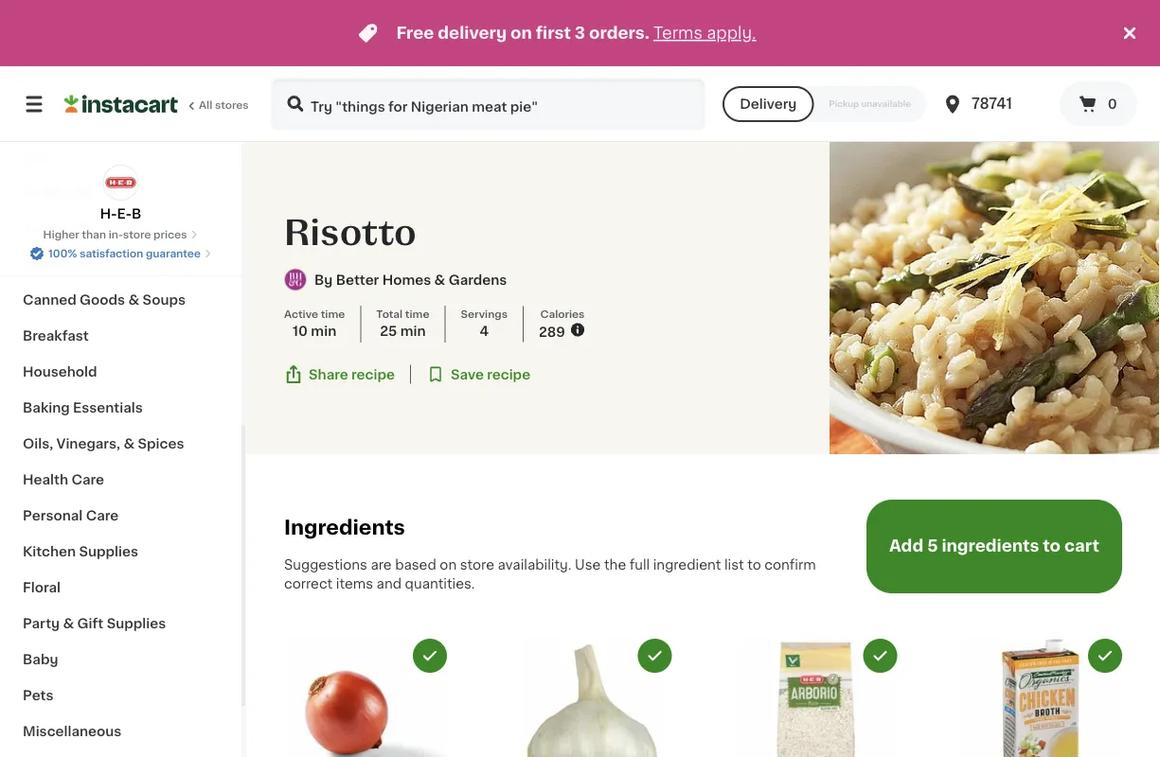 Task type: locate. For each thing, give the bounding box(es) containing it.
100%
[[48, 249, 77, 259]]

suggestions
[[284, 559, 367, 572]]

h-
[[100, 207, 117, 221]]

quantities.
[[405, 578, 475, 591]]

recipe
[[351, 368, 395, 381], [487, 368, 531, 381]]

on
[[511, 25, 532, 41], [440, 559, 457, 572]]

pets
[[23, 690, 53, 703]]

recipe right the share
[[351, 368, 395, 381]]

dry
[[23, 222, 48, 235]]

dry goods & pasta link
[[11, 210, 230, 246]]

0 vertical spatial to
[[1043, 538, 1061, 554]]

full
[[630, 559, 650, 572]]

time right active on the left
[[321, 309, 345, 319]]

0 horizontal spatial store
[[123, 230, 151, 240]]

condiments
[[23, 258, 107, 271]]

recipe right 'save'
[[487, 368, 531, 381]]

1 time from the left
[[321, 309, 345, 319]]

canned goods & soups
[[23, 294, 186, 307]]

3 unselect item image from the left
[[1097, 648, 1114, 665]]

goods up 100%
[[51, 222, 96, 235]]

h-e-b link
[[100, 165, 141, 224]]

care inside 'link'
[[71, 474, 104, 487]]

h-e-b logo image
[[103, 165, 139, 201]]

servings
[[461, 309, 508, 319]]

supplies down floral link
[[107, 618, 166, 631]]

min
[[311, 325, 336, 338], [400, 325, 426, 338]]

min inside active time 10 min
[[311, 325, 336, 338]]

items
[[336, 578, 373, 591]]

on inside suggestions are based on store availability. use the full ingredient list to confirm correct items and quantities.
[[440, 559, 457, 572]]

0 horizontal spatial min
[[311, 325, 336, 338]]

1 vertical spatial to
[[747, 559, 761, 572]]

pets link
[[11, 678, 230, 714]]

party & gift supplies
[[23, 618, 166, 631]]

share
[[309, 368, 348, 381]]

care down vinegars, in the bottom left of the page
[[71, 474, 104, 487]]

&
[[100, 222, 111, 235], [110, 258, 121, 271], [434, 273, 445, 287], [128, 294, 139, 307], [124, 438, 135, 451], [63, 618, 74, 631]]

1 horizontal spatial to
[[1043, 538, 1061, 554]]

100% satisfaction guarantee
[[48, 249, 201, 259]]

miscellaneous link
[[11, 714, 230, 750]]

2 recipe from the left
[[487, 368, 531, 381]]

correct
[[284, 578, 333, 591]]

recipe inside "button"
[[487, 368, 531, 381]]

condiments & sauces
[[23, 258, 175, 271]]

time right 'total'
[[405, 309, 429, 319]]

2 horizontal spatial unselect item image
[[1097, 648, 1114, 665]]

list
[[724, 559, 744, 572]]

0 horizontal spatial time
[[321, 309, 345, 319]]

1 recipe from the left
[[351, 368, 395, 381]]

unselect item image for first "product" group from the left
[[421, 648, 439, 665]]

1 horizontal spatial store
[[460, 559, 494, 572]]

care
[[71, 474, 104, 487], [86, 510, 119, 523]]

vinegars,
[[56, 438, 120, 451]]

supplies down the personal care link
[[79, 546, 138, 559]]

care down health care 'link'
[[86, 510, 119, 523]]

1 vertical spatial on
[[440, 559, 457, 572]]

household
[[23, 366, 97, 379]]

apply.
[[707, 25, 756, 41]]

0 vertical spatial on
[[511, 25, 532, 41]]

cart
[[1065, 538, 1100, 554]]

free
[[396, 25, 434, 41]]

2 unselect item image from the left
[[647, 648, 664, 665]]

dry goods & pasta
[[23, 222, 152, 235]]

deli
[[23, 150, 50, 163]]

breakfast link
[[11, 318, 230, 354]]

0 vertical spatial supplies
[[79, 546, 138, 559]]

289
[[539, 325, 565, 339]]

foods
[[89, 186, 131, 199]]

kitchen supplies
[[23, 546, 138, 559]]

baking essentials link
[[11, 390, 230, 426]]

prepared
[[23, 186, 86, 199]]

1 horizontal spatial on
[[511, 25, 532, 41]]

& inside "link"
[[110, 258, 121, 271]]

1 vertical spatial goods
[[80, 294, 125, 307]]

oils, vinegars, & spices
[[23, 438, 184, 451]]

soups
[[143, 294, 186, 307]]

25
[[380, 325, 397, 338]]

min inside total time 25 min
[[400, 325, 426, 338]]

goods down condiments & sauces
[[80, 294, 125, 307]]

1 horizontal spatial unselect item image
[[647, 648, 664, 665]]

all
[[199, 100, 212, 110]]

min right 10
[[311, 325, 336, 338]]

1 vertical spatial store
[[460, 559, 494, 572]]

household link
[[11, 354, 230, 390]]

gardens
[[449, 273, 507, 287]]

care for personal care
[[86, 510, 119, 523]]

servings 4
[[461, 309, 508, 338]]

personal care
[[23, 510, 119, 523]]

add 5 ingredients to cart
[[889, 538, 1100, 554]]

baking essentials
[[23, 402, 143, 415]]

higher
[[43, 230, 79, 240]]

0 horizontal spatial unselect item image
[[421, 648, 439, 665]]

on up quantities.
[[440, 559, 457, 572]]

10
[[293, 325, 308, 338]]

store down "b"
[[123, 230, 151, 240]]

2 time from the left
[[405, 309, 429, 319]]

free delivery on first 3 orders. terms apply.
[[396, 25, 756, 41]]

to inside add 5 ingredients to cart button
[[1043, 538, 1061, 554]]

None search field
[[271, 78, 706, 131]]

2 product group from the left
[[509, 639, 672, 758]]

floral link
[[11, 570, 230, 606]]

0 vertical spatial goods
[[51, 222, 96, 235]]

care for health care
[[71, 474, 104, 487]]

store
[[123, 230, 151, 240], [460, 559, 494, 572]]

miscellaneous
[[23, 726, 122, 739]]

1 horizontal spatial recipe
[[487, 368, 531, 381]]

on inside limited time offer region
[[511, 25, 532, 41]]

1 horizontal spatial min
[[400, 325, 426, 338]]

1 unselect item image from the left
[[421, 648, 439, 665]]

1 min from the left
[[311, 325, 336, 338]]

canned
[[23, 294, 76, 307]]

time inside active time 10 min
[[321, 309, 345, 319]]

by better homes & gardens
[[314, 273, 507, 287]]

stores
[[215, 100, 249, 110]]

& inside "link"
[[124, 438, 135, 451]]

1 product group from the left
[[284, 639, 447, 758]]

store up quantities.
[[460, 559, 494, 572]]

to right list
[[747, 559, 761, 572]]

first
[[536, 25, 571, 41]]

health
[[23, 474, 68, 487]]

delivery button
[[723, 86, 814, 122]]

time inside total time 25 min
[[405, 309, 429, 319]]

2 min from the left
[[400, 325, 426, 338]]

4
[[480, 325, 489, 338]]

based
[[395, 559, 436, 572]]

sauces
[[125, 258, 175, 271]]

0 horizontal spatial to
[[747, 559, 761, 572]]

4 product group from the left
[[959, 639, 1122, 758]]

active
[[284, 309, 318, 319]]

to left cart
[[1043, 538, 1061, 554]]

min for 25 min
[[400, 325, 426, 338]]

time for 10 min
[[321, 309, 345, 319]]

product group
[[284, 639, 447, 758], [509, 639, 672, 758], [734, 639, 897, 758], [959, 639, 1122, 758]]

on left first
[[511, 25, 532, 41]]

1 horizontal spatial time
[[405, 309, 429, 319]]

unselect item image
[[421, 648, 439, 665], [647, 648, 664, 665], [1097, 648, 1114, 665]]

by
[[314, 273, 333, 287]]

0 vertical spatial care
[[71, 474, 104, 487]]

prepared foods
[[23, 186, 131, 199]]

store inside suggestions are based on store availability. use the full ingredient list to confirm correct items and quantities.
[[460, 559, 494, 572]]

oils,
[[23, 438, 53, 451]]

0 horizontal spatial on
[[440, 559, 457, 572]]

than
[[82, 230, 106, 240]]

recipe inside button
[[351, 368, 395, 381]]

to inside suggestions are based on store availability. use the full ingredient list to confirm correct items and quantities.
[[747, 559, 761, 572]]

1 vertical spatial supplies
[[107, 618, 166, 631]]

time
[[321, 309, 345, 319], [405, 309, 429, 319]]

1 vertical spatial care
[[86, 510, 119, 523]]

prepared foods link
[[11, 174, 230, 210]]

goods inside 'link'
[[80, 294, 125, 307]]

3 product group from the left
[[734, 639, 897, 758]]

0 horizontal spatial recipe
[[351, 368, 395, 381]]

share recipe button
[[284, 365, 395, 384]]

min right 25 in the left of the page
[[400, 325, 426, 338]]

in-
[[109, 230, 123, 240]]



Task type: describe. For each thing, give the bounding box(es) containing it.
ingredient
[[653, 559, 721, 572]]

instacart logo image
[[64, 93, 178, 116]]

terms
[[653, 25, 703, 41]]

unselect item image
[[872, 648, 889, 665]]

gift
[[77, 618, 103, 631]]

risotto image
[[830, 142, 1160, 455]]

baking
[[23, 402, 70, 415]]

suggestions are based on store availability. use the full ingredient list to confirm correct items and quantities.
[[284, 559, 816, 591]]

b
[[132, 207, 141, 221]]

personal
[[23, 510, 83, 523]]

0 vertical spatial store
[[123, 230, 151, 240]]

service type group
[[723, 86, 926, 122]]

condiments & sauces link
[[11, 246, 230, 282]]

delivery
[[740, 98, 797, 111]]

ingredients
[[942, 538, 1039, 554]]

3
[[575, 25, 585, 41]]

kitchen
[[23, 546, 76, 559]]

Search field
[[273, 80, 704, 129]]

kitchen supplies link
[[11, 534, 230, 570]]

unselect item image for third "product" group from right
[[647, 648, 664, 665]]

homes
[[382, 273, 431, 287]]

party
[[23, 618, 60, 631]]

total
[[376, 309, 403, 319]]

ingredients
[[284, 518, 405, 538]]

satisfaction
[[80, 249, 143, 259]]

limited time offer region
[[0, 0, 1119, 66]]

78741
[[972, 97, 1012, 111]]

essentials
[[73, 402, 143, 415]]

prices
[[153, 230, 187, 240]]

min for 10 min
[[311, 325, 336, 338]]

5
[[927, 538, 938, 554]]

all stores link
[[64, 78, 250, 131]]

higher than in-store prices
[[43, 230, 187, 240]]

active time 10 min
[[284, 309, 345, 338]]

all stores
[[199, 100, 249, 110]]

confirm
[[765, 559, 816, 572]]

terms apply. link
[[653, 25, 756, 41]]

party & gift supplies link
[[11, 606, 230, 642]]

the
[[604, 559, 626, 572]]

total time 25 min
[[376, 309, 429, 338]]

breakfast
[[23, 330, 89, 343]]

higher than in-store prices link
[[43, 227, 198, 242]]

save
[[451, 368, 484, 381]]

recipe for save recipe
[[487, 368, 531, 381]]

share recipe
[[309, 368, 395, 381]]

add 5 ingredients to cart button
[[867, 500, 1122, 594]]

calories
[[540, 309, 585, 319]]

orders.
[[589, 25, 650, 41]]

risotto
[[284, 216, 417, 250]]

health care link
[[11, 462, 230, 498]]

canned goods & soups link
[[11, 282, 230, 318]]

baby link
[[11, 642, 230, 678]]

save recipe button
[[426, 365, 531, 384]]

unselect item image for first "product" group from the right
[[1097, 648, 1114, 665]]

floral
[[23, 582, 61, 595]]

baby
[[23, 654, 58, 667]]

use
[[575, 559, 601, 572]]

e-
[[117, 207, 132, 221]]

better
[[336, 273, 379, 287]]

100% satisfaction guarantee button
[[29, 242, 212, 261]]

recipe for share recipe
[[351, 368, 395, 381]]

& inside 'link'
[[128, 294, 139, 307]]

and
[[377, 578, 402, 591]]

personal care link
[[11, 498, 230, 534]]

0
[[1108, 98, 1117, 111]]

time for 25 min
[[405, 309, 429, 319]]

goods for canned
[[80, 294, 125, 307]]

goods for dry
[[51, 222, 96, 235]]

guarantee
[[146, 249, 201, 259]]

0 button
[[1060, 81, 1138, 127]]



Task type: vqa. For each thing, say whether or not it's contained in the screenshot.
Where we deliver link at the right of page
no



